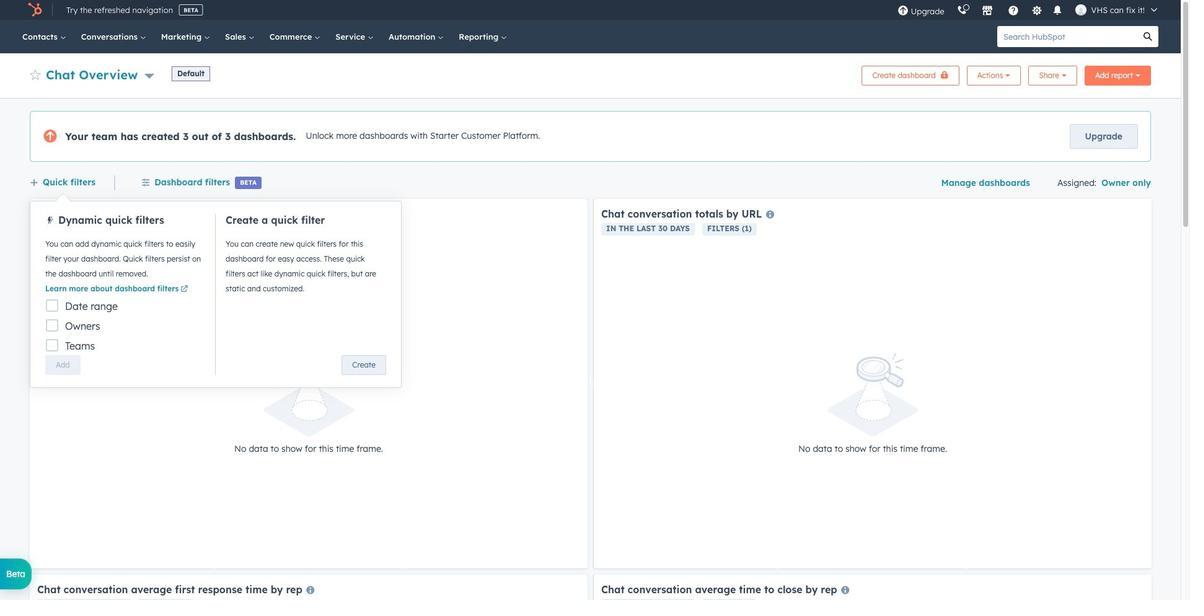 Task type: describe. For each thing, give the bounding box(es) containing it.
chat conversation totals by rep element
[[30, 199, 588, 569]]

1 link opens in a new window image from the top
[[181, 284, 188, 295]]

Search HubSpot search field
[[998, 26, 1138, 47]]

jer mill image
[[1076, 4, 1087, 16]]

marketplaces image
[[982, 6, 993, 17]]



Task type: locate. For each thing, give the bounding box(es) containing it.
chat conversation totals by url element
[[594, 199, 1152, 569]]

chat conversation average time to close by rep element
[[594, 575, 1152, 600]]

banner
[[30, 62, 1152, 86]]

link opens in a new window image
[[181, 284, 188, 295], [181, 286, 188, 293]]

menu
[[892, 0, 1167, 20]]

chat conversation average first response time by rep element
[[30, 575, 588, 600]]

2 link opens in a new window image from the top
[[181, 286, 188, 293]]



Task type: vqa. For each thing, say whether or not it's contained in the screenshot.
Search Call Name Or Notes search box
no



